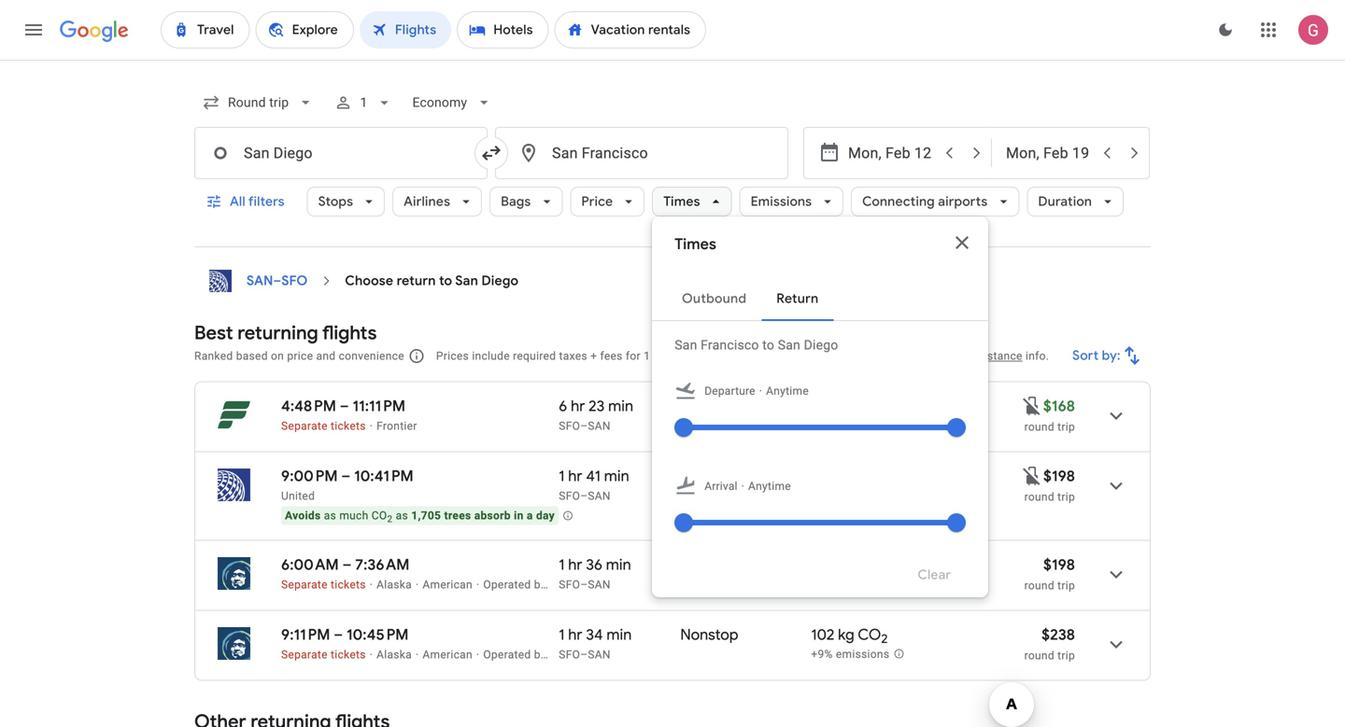 Task type: locate. For each thing, give the bounding box(es) containing it.
departure
[[705, 385, 755, 398]]

1 vertical spatial emissions
[[836, 648, 890, 662]]

alaska down total duration 1 hr 36 min. element
[[654, 579, 689, 592]]

1 vertical spatial skywest
[[692, 649, 737, 662]]

times button
[[652, 179, 732, 224]]

san inside 6 hr 23 min sfo – san
[[588, 420, 611, 433]]

round down $198 text box
[[1024, 580, 1055, 593]]

1 for 1 hr 36 min
[[559, 556, 565, 575]]

Arrival time: 11:11 PM. text field
[[353, 397, 405, 416]]

– down 34
[[580, 649, 588, 662]]

flight details. leaves san francisco international airport at 9:11 pm on monday, february 19 and arrives at san diego international airport - terminal 1 at 10:45 pm on monday, february 19. image
[[1094, 623, 1139, 667]]

bag
[[800, 350, 820, 363]]

0 vertical spatial skywest
[[692, 579, 737, 592]]

san up returning
[[247, 273, 273, 290]]

anytime down optional charges and bag fees
[[766, 385, 809, 398]]

Departure time: 6:00 AM. text field
[[281, 556, 339, 575]]

2 separate from the top
[[281, 579, 328, 592]]

2 up +9% emissions
[[881, 632, 888, 648]]

trip down 198 us dollars text field
[[1058, 491, 1075, 504]]

2 skywest from the top
[[692, 649, 737, 662]]

this price for this flight doesn't include overhead bin access. if you need a carry-on bag, use the bags filter to update prices. image
[[1021, 465, 1043, 487]]

separate down the 6:00 am
[[281, 579, 328, 592]]

operated by skywest airlines as alaska skywest
[[483, 579, 737, 592], [483, 649, 737, 662]]

include
[[472, 350, 510, 363]]

fees
[[600, 350, 623, 363], [823, 350, 846, 363]]

emissions down '102 kg co 2' at right
[[836, 648, 890, 662]]

return
[[397, 273, 436, 290]]

sfo down total duration 1 hr 34 min. element
[[559, 649, 580, 662]]

round trip down 168 us dollars text field
[[1024, 421, 1075, 434]]

san right return
[[455, 273, 478, 290]]

operated by skywest airlines as alaska skywest down total duration 1 hr 36 min. element
[[483, 579, 737, 592]]

tickets for 10:45 pm
[[331, 649, 366, 662]]

adult.
[[653, 350, 683, 363]]

0 horizontal spatial diego
[[481, 273, 519, 290]]

flight details. leaves san francisco international airport at 6:00 am on monday, february 19 and arrives at san diego international airport - terminal 1 at 7:36 am on monday, february 19. image
[[1094, 553, 1139, 597]]

1 vertical spatial operated
[[483, 649, 531, 662]]

emissions for 102
[[836, 648, 890, 662]]

to inside best returning flights main content
[[439, 273, 452, 290]]

alaska
[[377, 579, 412, 592], [654, 579, 689, 592], [377, 649, 412, 662], [654, 649, 689, 662]]

emissions right +37%
[[843, 420, 896, 433]]

102
[[811, 626, 834, 645]]

41
[[586, 467, 601, 486]]

by:
[[1102, 347, 1121, 364]]

1 vertical spatial nonstop
[[680, 626, 738, 645]]

trip down "$238"
[[1058, 650, 1075, 663]]

2 by from the top
[[534, 649, 546, 662]]

tickets down "leaves san francisco international airport at 4:48 pm on monday, february 19 and arrives at san diego international airport - terminal 1 at 11:11 pm on monday, february 19." "element"
[[331, 420, 366, 433]]

diego up include at the left top of page
[[481, 273, 519, 290]]

168 US dollars text field
[[1043, 397, 1075, 416]]

7:36 am
[[355, 556, 410, 575]]

1 operated from the top
[[483, 579, 531, 592]]

separate tickets for 4:48 pm
[[281, 420, 366, 433]]

stops
[[318, 193, 353, 210]]

$198
[[1043, 467, 1075, 486], [1043, 556, 1075, 575]]

0 vertical spatial nonstop
[[680, 467, 738, 486]]

separate for 4:48 pm
[[281, 420, 328, 433]]

1 vertical spatial tickets
[[331, 579, 366, 592]]

operated for 1 hr 34 min
[[483, 649, 531, 662]]

co right the kg
[[858, 626, 881, 645]]

1 round trip from the top
[[1024, 421, 1075, 434]]

operated down in
[[483, 579, 531, 592]]

times down times 'popup button'
[[675, 235, 716, 254]]

total duration 6 hr 23 min. element
[[559, 397, 680, 419]]

1 inside 1 stop 2 hr 59 min phx
[[680, 397, 686, 416]]

flight details. leaves san francisco international airport at 9:00 pm on monday, february 19 and arrives at san diego international airport - terminal 1 at 10:41 pm on monday, february 19. image
[[1094, 464, 1139, 509]]

separate for 9:11 pm
[[281, 649, 328, 662]]

san for return
[[455, 273, 478, 290]]

9:11 pm – 10:45 pm
[[281, 626, 409, 645]]

on
[[271, 350, 284, 363]]

san down 36
[[588, 579, 611, 592]]

– inside 1 hr 41 min sfo – san
[[580, 490, 588, 503]]

nonstop for 1 hr 41 min
[[680, 467, 738, 486]]

learn more about ranking image
[[408, 348, 425, 365]]

– right 9:00 pm text field
[[341, 467, 351, 486]]

leaves san francisco international airport at 4:48 pm on monday, february 19 and arrives at san diego international airport - terminal 1 at 11:11 pm on monday, february 19. element
[[281, 397, 405, 416]]

1 skywest from the top
[[692, 579, 737, 592]]

san for francisco
[[778, 338, 801, 353]]

+
[[590, 350, 597, 363]]

1 vertical spatial diego
[[804, 338, 838, 353]]

– up returning
[[273, 273, 282, 290]]

2 nonstop flight. element from the top
[[680, 626, 738, 648]]

sfo up avoids as much co2 as 1705 trees absorb in a day. learn more about this calculation. icon
[[559, 490, 580, 503]]

hr inside 1 hr 41 min sfo – san
[[568, 467, 582, 486]]

and left bag
[[778, 350, 797, 363]]

by for 1 hr 36 min
[[534, 579, 546, 592]]

0 vertical spatial co
[[372, 510, 387, 523]]

$238
[[1042, 626, 1075, 645]]

3 separate tickets from the top
[[281, 649, 366, 662]]

1 vertical spatial airlines
[[596, 579, 635, 592]]

min
[[608, 397, 633, 416], [720, 420, 739, 433], [604, 467, 629, 486], [606, 556, 631, 575], [607, 626, 632, 645]]

2 round from the top
[[1024, 491, 1055, 504]]

1 inside 1 hr 41 min sfo – san
[[559, 467, 565, 486]]

1 inside popup button
[[360, 95, 367, 110]]

0 vertical spatial emissions
[[843, 420, 896, 433]]

1 vertical spatial round trip
[[1024, 491, 1075, 504]]

– right departure time: 9:11 pm. text field
[[334, 626, 343, 645]]

min inside 1 hr 36 min sfo – san
[[606, 556, 631, 575]]

0 horizontal spatial co
[[372, 510, 387, 523]]

+37% emissions
[[811, 420, 896, 433]]

1 $198 from the top
[[1043, 467, 1075, 486]]

34
[[586, 626, 603, 645]]

0 horizontal spatial san
[[455, 273, 478, 290]]

and right price
[[316, 350, 336, 363]]

price
[[287, 350, 313, 363]]

co inside '102 kg co 2'
[[858, 626, 881, 645]]

1 vertical spatial separate
[[281, 579, 328, 592]]

operated
[[483, 579, 531, 592], [483, 649, 531, 662]]

hr left 41 on the left bottom of page
[[568, 467, 582, 486]]

 image
[[741, 477, 744, 496], [370, 579, 373, 592], [416, 579, 419, 592], [476, 649, 480, 662]]

sfo
[[282, 273, 308, 290], [559, 420, 580, 433], [559, 490, 580, 503], [559, 579, 580, 592], [559, 649, 580, 662]]

alaska down "10:45 pm"
[[377, 649, 412, 662]]

round trip down 198 us dollars text field
[[1024, 491, 1075, 504]]

0 vertical spatial by
[[534, 579, 546, 592]]

close dialog image
[[951, 232, 974, 254]]

None text field
[[194, 127, 488, 179]]

1 vertical spatial operated by skywest airlines as alaska skywest
[[483, 649, 737, 662]]

total duration 1 hr 41 min. element
[[559, 467, 680, 489]]

0 horizontal spatial and
[[316, 350, 336, 363]]

airlines down total duration 1 hr 34 min. element
[[596, 649, 635, 662]]

san down 23
[[588, 420, 611, 433]]

san down 34
[[588, 649, 611, 662]]

hr inside 1 hr 36 min sfo – san
[[568, 556, 582, 575]]

hr left 36
[[568, 556, 582, 575]]

$198 round trip
[[1024, 556, 1075, 593]]

filters
[[248, 193, 285, 210]]

round trip
[[1024, 421, 1075, 434], [1024, 491, 1075, 504]]

0 vertical spatial american
[[423, 579, 473, 592]]

convenience
[[339, 350, 404, 363]]

2 american from the top
[[423, 649, 473, 662]]

skywest down 36
[[549, 579, 593, 592]]

fees right bag
[[823, 350, 846, 363]]

separate tickets
[[281, 420, 366, 433], [281, 579, 366, 592], [281, 649, 366, 662]]

co inside avoids as much co 2 as 1,705 trees absorb in a day
[[372, 510, 387, 523]]

round down this price for this flight doesn't include overhead bin access. if you need a carry-on bag, use the bags filter to update prices. image
[[1024, 491, 1055, 504]]

sfo inside 1 hr 34 min sfo – san
[[559, 649, 580, 662]]

skywest
[[549, 579, 593, 592], [549, 649, 593, 662]]

tickets for 7:36 am
[[331, 579, 366, 592]]

None search field
[[194, 80, 1151, 598]]

6
[[559, 397, 567, 416]]

3 separate from the top
[[281, 649, 328, 662]]

hr inside 6 hr 23 min sfo – san
[[571, 397, 585, 416]]

0 vertical spatial to
[[439, 273, 452, 290]]

0 vertical spatial separate
[[281, 420, 328, 433]]

$198 for $198 round trip
[[1043, 556, 1075, 575]]

1 nonstop flight. element from the top
[[680, 467, 738, 489]]

min for 1 hr 34 min
[[607, 626, 632, 645]]

Departure time: 9:11 PM. text field
[[281, 626, 330, 645]]

operated by skywest airlines as alaska skywest for 34
[[483, 649, 737, 662]]

2 operated by skywest airlines as alaska skywest from the top
[[483, 649, 737, 662]]

san left francisco
[[675, 338, 697, 353]]

anytime for departure
[[766, 385, 809, 398]]

airlines down total duration 1 hr 36 min. element
[[596, 579, 635, 592]]

round down "$238"
[[1024, 650, 1055, 663]]

none search field containing times
[[194, 80, 1151, 598]]

based
[[236, 350, 268, 363]]

1 vertical spatial by
[[534, 649, 546, 662]]

1 vertical spatial american
[[423, 649, 473, 662]]

anytime right arrival
[[748, 480, 791, 493]]

layover (1 of 1) is a 2 hr 59 min layover at phoenix sky harbor international airport in phoenix. element
[[680, 419, 802, 434]]

0 vertical spatial operated
[[483, 579, 531, 592]]

1 vertical spatial nonstop flight. element
[[680, 626, 738, 648]]

1
[[360, 95, 367, 110], [644, 350, 650, 363], [680, 397, 686, 416], [559, 467, 565, 486], [559, 556, 565, 575], [559, 626, 565, 645]]

$198 left flight details. leaves san francisco international airport at 9:00 pm on monday, february 19 and arrives at san diego international airport - terminal 1 at 10:41 pm on monday, february 19. icon
[[1043, 467, 1075, 486]]

– left '11:11 pm' text field
[[340, 397, 349, 416]]

to for francisco
[[762, 338, 774, 353]]

2 right much
[[387, 514, 393, 525]]

0 horizontal spatial fees
[[600, 350, 623, 363]]

a
[[527, 510, 533, 523]]

san for 1 hr 36 min
[[588, 579, 611, 592]]

0 vertical spatial airlines
[[404, 193, 450, 210]]

1 by from the top
[[534, 579, 546, 592]]

san inside best returning flights main content
[[455, 273, 478, 290]]

1 hr 34 min sfo – san
[[559, 626, 632, 662]]

1 operated by skywest airlines as alaska skywest from the top
[[483, 579, 737, 592]]

separate down 4:48 pm
[[281, 420, 328, 433]]

flight details. leaves san francisco international airport at 4:48 pm on monday, february 19 and arrives at san diego international airport - terminal 1 at 11:11 pm on monday, february 19. image
[[1094, 394, 1139, 439]]

min right 23
[[608, 397, 633, 416]]

airports
[[938, 193, 988, 210]]

2 skywest from the top
[[549, 649, 593, 662]]

hr for 6 hr 23 min
[[571, 397, 585, 416]]

 image
[[759, 382, 762, 401], [370, 420, 373, 433], [476, 579, 480, 592], [370, 649, 373, 662], [416, 649, 419, 662]]

nonstop flight. element for 1 hr 34 min
[[680, 626, 738, 648]]

best
[[194, 321, 233, 345]]

1 skywest from the top
[[549, 579, 593, 592]]

2 separate tickets from the top
[[281, 579, 366, 592]]

2 vertical spatial separate tickets
[[281, 649, 366, 662]]

0 vertical spatial anytime
[[766, 385, 809, 398]]

min right 59
[[720, 420, 739, 433]]

american for 10:45 pm
[[423, 649, 473, 662]]

Arrival time: 10:41 PM. text field
[[354, 467, 414, 486]]

0 horizontal spatial to
[[439, 273, 452, 290]]

round trip for $198
[[1024, 491, 1075, 504]]

4 round from the top
[[1024, 650, 1055, 663]]

skywest
[[692, 579, 737, 592], [692, 649, 737, 662]]

1 vertical spatial $198
[[1043, 556, 1075, 575]]

2 horizontal spatial san
[[778, 338, 801, 353]]

times inside 'popup button'
[[663, 193, 700, 210]]

2 up +37% emissions
[[880, 403, 887, 419]]

by for 1 hr 34 min
[[534, 649, 546, 662]]

1 horizontal spatial to
[[762, 338, 774, 353]]

operated by skywest airlines as alaska skywest down total duration 1 hr 34 min. element
[[483, 649, 737, 662]]

returning
[[238, 321, 318, 345]]

separate tickets down departure time: 4:48 pm. text box
[[281, 420, 366, 433]]

$198 inside $198 round trip
[[1043, 556, 1075, 575]]

diego
[[481, 273, 519, 290], [804, 338, 838, 353]]

1 horizontal spatial and
[[778, 350, 797, 363]]

min right 34
[[607, 626, 632, 645]]

airlines
[[404, 193, 450, 210], [596, 579, 635, 592], [596, 649, 635, 662]]

leaves san francisco international airport at 9:11 pm on monday, february 19 and arrives at san diego international airport - terminal 1 at 10:45 pm on monday, february 19. element
[[281, 626, 409, 645]]

1 nonstop from the top
[[680, 467, 738, 486]]

min for 1 hr 41 min
[[604, 467, 629, 486]]

passenger
[[907, 350, 963, 363]]

23
[[589, 397, 605, 416]]

anytime for arrival
[[748, 480, 791, 493]]

connecting airports button
[[851, 179, 1019, 224]]

sfo inside 1 hr 41 min sfo – san
[[559, 490, 580, 503]]

tickets for 11:11 pm
[[331, 420, 366, 433]]

102 kg co 2
[[811, 626, 888, 648]]

1 vertical spatial skywest
[[549, 649, 593, 662]]

3 tickets from the top
[[331, 649, 366, 662]]

optional
[[686, 350, 730, 363]]

much
[[339, 510, 369, 523]]

san inside 1 hr 34 min sfo – san
[[588, 649, 611, 662]]

1 horizontal spatial co
[[858, 626, 881, 645]]

separate for 6:00 am
[[281, 579, 328, 592]]

times right price popup button
[[663, 193, 700, 210]]

san
[[247, 273, 273, 290], [588, 420, 611, 433], [588, 490, 611, 503], [588, 579, 611, 592], [588, 649, 611, 662]]

diego inside best returning flights main content
[[481, 273, 519, 290]]

2 inside avoids as much co 2 as 1,705 trees absorb in a day
[[387, 514, 393, 525]]

min inside 1 hr 41 min sfo – san
[[604, 467, 629, 486]]

best returning flights
[[194, 321, 377, 345]]

238 US dollars text field
[[1042, 626, 1075, 645]]

sfo inside 1 hr 36 min sfo – san
[[559, 579, 580, 592]]

skywest down 34
[[549, 649, 593, 662]]

1 vertical spatial to
[[762, 338, 774, 353]]

airlines for 1 hr 36 min
[[596, 579, 635, 592]]

duration button
[[1027, 179, 1124, 224]]

separate tickets down the 6:00 am
[[281, 579, 366, 592]]

1 vertical spatial separate tickets
[[281, 579, 366, 592]]

None text field
[[495, 127, 788, 179]]

2 vertical spatial airlines
[[596, 649, 635, 662]]

None field
[[194, 86, 323, 120], [405, 86, 501, 120], [194, 86, 323, 120], [405, 86, 501, 120]]

nonstop flight. element
[[680, 467, 738, 489], [680, 626, 738, 648]]

– inside 6 hr 23 min sfo – san
[[580, 420, 588, 433]]

trip down $198 text box
[[1058, 580, 1075, 593]]

san down 41 on the left bottom of page
[[588, 490, 611, 503]]

0 vertical spatial nonstop flight. element
[[680, 467, 738, 489]]

min inside 6 hr 23 min sfo – san
[[608, 397, 633, 416]]

min for 6 hr 23 min
[[608, 397, 633, 416]]

american
[[423, 579, 473, 592], [423, 649, 473, 662]]

this price for this flight doesn't include overhead bin access. if you need a carry-on bag, use the bags filter to update prices. image
[[1021, 395, 1043, 417]]

1 horizontal spatial fees
[[823, 350, 846, 363]]

4 trip from the top
[[1058, 650, 1075, 663]]

tickets down leaves san francisco international airport at 9:11 pm on monday, february 19 and arrives at san diego international airport - terminal 1 at 10:45 pm on monday, february 19. element
[[331, 649, 366, 662]]

diego for choose return to san diego
[[481, 273, 519, 290]]

airlines up choose return to san diego
[[404, 193, 450, 210]]

in
[[514, 510, 524, 523]]

2 inside '102 kg co 2'
[[881, 632, 888, 648]]

1 for 1 hr 34 min
[[559, 626, 565, 645]]

– down 41 on the left bottom of page
[[580, 490, 588, 503]]

san right charges at the top of page
[[778, 338, 801, 353]]

1 tickets from the top
[[331, 420, 366, 433]]

1 separate tickets from the top
[[281, 420, 366, 433]]

phx
[[742, 420, 765, 433]]

2 round trip from the top
[[1024, 491, 1075, 504]]

san inside 1 hr 36 min sfo – san
[[588, 579, 611, 592]]

sfo down 6
[[559, 420, 580, 433]]

1 inside 1 hr 34 min sfo – san
[[559, 626, 565, 645]]

0 vertical spatial tickets
[[331, 420, 366, 433]]

2 $198 from the top
[[1043, 556, 1075, 575]]

1 vertical spatial co
[[858, 626, 881, 645]]

1 inside 1 hr 36 min sfo – san
[[559, 556, 565, 575]]

by left 1 hr 34 min sfo – san
[[534, 649, 546, 662]]

leaves san francisco international airport at 9:00 pm on monday, february 19 and arrives at san diego international airport - terminal 1 at 10:41 pm on monday, february 19. element
[[281, 467, 414, 486]]

0 vertical spatial times
[[663, 193, 700, 210]]

hr inside 1 hr 34 min sfo – san
[[568, 626, 582, 645]]

min right 41 on the left bottom of page
[[604, 467, 629, 486]]

ranked based on price and convenience
[[194, 350, 404, 363]]

diego for san francisco to san diego
[[804, 338, 838, 353]]

1 horizontal spatial diego
[[804, 338, 838, 353]]

min inside 1 hr 34 min sfo – san
[[607, 626, 632, 645]]

separate tickets for 6:00 am
[[281, 579, 366, 592]]

2 operated from the top
[[483, 649, 531, 662]]

sfo down total duration 1 hr 36 min. element
[[559, 579, 580, 592]]

separate tickets down "9:11 pm"
[[281, 649, 366, 662]]

and
[[316, 350, 336, 363], [778, 350, 797, 363]]

sfo inside 6 hr 23 min sfo – san
[[559, 420, 580, 433]]

nonstop
[[680, 467, 738, 486], [680, 626, 738, 645]]

0 vertical spatial operated by skywest airlines as alaska skywest
[[483, 579, 737, 592]]

2 vertical spatial separate
[[281, 649, 328, 662]]

0 vertical spatial separate tickets
[[281, 420, 366, 433]]

0 vertical spatial skywest
[[549, 579, 593, 592]]

hr right 6
[[571, 397, 585, 416]]

1 american from the top
[[423, 579, 473, 592]]

min right 36
[[606, 556, 631, 575]]

2 tickets from the top
[[331, 579, 366, 592]]

2 vertical spatial tickets
[[331, 649, 366, 662]]

1 vertical spatial anytime
[[748, 480, 791, 493]]

assistance
[[966, 350, 1023, 363]]

san for 1 hr 34 min
[[588, 649, 611, 662]]

tickets down leaves san francisco international airport at 6:00 am on monday, february 19 and arrives at san diego international airport - terminal 1 at 7:36 am on monday, february 19. element
[[331, 579, 366, 592]]

frontier
[[377, 420, 417, 433]]

– inside "9:00 pm – 10:41 pm united"
[[341, 467, 351, 486]]

san inside 1 hr 41 min sfo – san
[[588, 490, 611, 503]]

to right francisco
[[762, 338, 774, 353]]

fees right '+'
[[600, 350, 623, 363]]

operated left 1 hr 34 min sfo – san
[[483, 649, 531, 662]]

san for 6 hr 23 min
[[588, 420, 611, 433]]

trees
[[444, 510, 471, 523]]

to right return
[[439, 273, 452, 290]]

diego right charges at the top of page
[[804, 338, 838, 353]]

round down this price for this flight doesn't include overhead bin access. if you need a carry-on bag, use the bags filter to update prices. icon
[[1024, 421, 1055, 434]]

trip down 168 us dollars text field
[[1058, 421, 1075, 434]]

1 and from the left
[[316, 350, 336, 363]]

0 vertical spatial diego
[[481, 273, 519, 290]]

1 separate from the top
[[281, 420, 328, 433]]

sort by: button
[[1065, 333, 1151, 378]]

1 fees from the left
[[600, 350, 623, 363]]

nonstop for 1 hr 34 min
[[680, 626, 738, 645]]

$198 left flight details. leaves san francisco international airport at 6:00 am on monday, february 19 and arrives at san diego international airport - terminal 1 at 7:36 am on monday, february 19. image
[[1043, 556, 1075, 575]]

198 US dollars text field
[[1043, 556, 1075, 575]]

3 trip from the top
[[1058, 580, 1075, 593]]

– down total duration 6 hr 23 min. element
[[580, 420, 588, 433]]

skywest for 1 hr 34 min
[[549, 649, 593, 662]]

Departure time: 9:00 PM. text field
[[281, 467, 338, 486]]

hr left 59
[[690, 420, 701, 433]]

3 round from the top
[[1024, 580, 1055, 593]]

0 vertical spatial round trip
[[1024, 421, 1075, 434]]

separate down "9:11 pm"
[[281, 649, 328, 662]]

36
[[586, 556, 603, 575]]

by left 1 hr 36 min sfo – san
[[534, 579, 546, 592]]

emissions
[[751, 193, 812, 210]]

separate
[[281, 420, 328, 433], [281, 579, 328, 592], [281, 649, 328, 662]]

hr left 34
[[568, 626, 582, 645]]

– down 36
[[580, 579, 588, 592]]

0 vertical spatial $198
[[1043, 467, 1075, 486]]

1 trip from the top
[[1058, 421, 1075, 434]]

co right much
[[372, 510, 387, 523]]

2 down 1 stop flight. element
[[680, 420, 687, 433]]

2 nonstop from the top
[[680, 626, 738, 645]]



Task type: vqa. For each thing, say whether or not it's contained in the screenshot.
footer
no



Task type: describe. For each thing, give the bounding box(es) containing it.
Departure text field
[[848, 128, 934, 178]]

airlines button
[[392, 179, 482, 224]]

stops button
[[307, 179, 385, 224]]

+9%
[[811, 648, 833, 662]]

round inside $198 round trip
[[1024, 580, 1055, 593]]

hr for 1 hr 34 min
[[568, 626, 582, 645]]

airlines for 1 hr 34 min
[[596, 649, 635, 662]]

2 trip from the top
[[1058, 491, 1075, 504]]

separate tickets for 9:11 pm
[[281, 649, 366, 662]]

– left arrival time: 7:36 am. text box
[[342, 556, 352, 575]]

airlines inside popup button
[[404, 193, 450, 210]]

as left much
[[324, 510, 336, 523]]

all filters button
[[194, 179, 300, 224]]

sort
[[1073, 347, 1099, 364]]

american for 7:36 am
[[423, 579, 473, 592]]

hr for 1 hr 41 min
[[568, 467, 582, 486]]

charges
[[733, 350, 775, 363]]

for
[[626, 350, 641, 363]]

2 and from the left
[[778, 350, 797, 363]]

1 button
[[326, 80, 401, 125]]

absorb
[[474, 510, 511, 523]]

1 hr 41 min sfo – san
[[559, 467, 629, 503]]

choose
[[345, 273, 393, 290]]

sfo for 1 hr 41 min
[[559, 490, 580, 503]]

round trip for $168
[[1024, 421, 1075, 434]]

9:00 pm
[[281, 467, 338, 486]]

leaves san francisco international airport at 6:00 am on monday, february 19 and arrives at san diego international airport - terminal 1 at 7:36 am on monday, february 19. element
[[281, 556, 410, 575]]

flights
[[322, 321, 377, 345]]

skywest for 1 hr 36 min
[[692, 579, 737, 592]]

59
[[704, 420, 717, 433]]

passenger assistance button
[[907, 350, 1023, 363]]

optional charges and bag fees
[[686, 350, 846, 363]]

Arrival time: 10:45 PM. text field
[[347, 626, 409, 645]]

11:11 pm
[[353, 397, 405, 416]]

min for 1 hr 36 min
[[606, 556, 631, 575]]

bag fees button
[[800, 350, 846, 363]]

prices include required taxes + fees for 1 adult.
[[436, 350, 683, 363]]

connecting airports
[[862, 193, 988, 210]]

$198 for $198
[[1043, 467, 1075, 486]]

– inside 1 hr 36 min sfo – san
[[580, 579, 588, 592]]

as down total duration 1 hr 36 min. element
[[638, 579, 651, 592]]

6:00 am – 7:36 am
[[281, 556, 410, 575]]

10:45 pm
[[347, 626, 409, 645]]

+9% emissions
[[811, 648, 890, 662]]

skywest for 1 hr 34 min
[[692, 649, 737, 662]]

san – sfo
[[247, 273, 308, 290]]

emissions button
[[739, 179, 844, 224]]

bags button
[[490, 179, 563, 224]]

day
[[536, 510, 555, 523]]

min inside 1 stop 2 hr 59 min phx
[[720, 420, 739, 433]]

1,705
[[411, 510, 441, 523]]

duration
[[1038, 193, 1092, 210]]

to for return
[[439, 273, 452, 290]]

total duration 1 hr 36 min. element
[[559, 556, 680, 578]]

skywest for 1 hr 36 min
[[549, 579, 593, 592]]

swap origin and destination. image
[[480, 142, 503, 164]]

emissions for 2
[[843, 420, 896, 433]]

2 fees from the left
[[823, 350, 846, 363]]

san for 1 hr 41 min
[[588, 490, 611, 503]]

main menu image
[[22, 19, 45, 41]]

price button
[[570, 179, 645, 224]]

avoids as much co 2 as 1,705 trees absorb in a day
[[285, 510, 555, 525]]

stop
[[690, 397, 720, 416]]

9:11 pm
[[281, 626, 330, 645]]

change appearance image
[[1203, 7, 1248, 52]]

1 for 1 stop
[[680, 397, 686, 416]]

nonstop flight. element for 1 hr 41 min
[[680, 467, 738, 489]]

best returning flights main content
[[194, 262, 1151, 728]]

all filters
[[230, 193, 285, 210]]

sfo for 1 hr 36 min
[[559, 579, 580, 592]]

alaska down 7:36 am
[[377, 579, 412, 592]]

passenger assistance
[[907, 350, 1023, 363]]

taxes
[[559, 350, 587, 363]]

10:41 pm
[[354, 467, 414, 486]]

sort by:
[[1073, 347, 1121, 364]]

1 stop 2 hr 59 min phx
[[680, 397, 765, 433]]

– inside 1 hr 34 min sfo – san
[[580, 649, 588, 662]]

sfo for 1 hr 34 min
[[559, 649, 580, 662]]

hr inside 1 stop 2 hr 59 min phx
[[690, 420, 701, 433]]

operated for 1 hr 36 min
[[483, 579, 531, 592]]

sfo up best returning flights
[[282, 273, 308, 290]]

2 inside 1 stop 2 hr 59 min phx
[[680, 420, 687, 433]]

as left 1,705
[[396, 510, 408, 523]]

francisco
[[701, 338, 759, 353]]

sfo for 6 hr 23 min
[[559, 420, 580, 433]]

$238 round trip
[[1024, 626, 1075, 663]]

9:00 pm – 10:41 pm united
[[281, 467, 414, 503]]

4:48 pm – 11:11 pm
[[281, 397, 405, 416]]

united
[[281, 490, 315, 503]]

Departure time: 4:48 PM. text field
[[281, 397, 336, 416]]

1 vertical spatial times
[[675, 235, 716, 254]]

connecting
[[862, 193, 935, 210]]

hr for 1 hr 36 min
[[568, 556, 582, 575]]

alaska down total duration 1 hr 34 min. element
[[654, 649, 689, 662]]

kg
[[838, 626, 855, 645]]

prices
[[436, 350, 469, 363]]

arrival
[[705, 480, 738, 493]]

1 stop flight. element
[[680, 397, 720, 419]]

loading results progress bar
[[0, 60, 1345, 64]]

1 round from the top
[[1024, 421, 1055, 434]]

+37%
[[811, 420, 839, 433]]

san francisco to san diego
[[675, 338, 838, 353]]

1 for 1 hr 41 min
[[559, 467, 565, 486]]

bags
[[501, 193, 531, 210]]

Return text field
[[1006, 128, 1092, 178]]

round inside $238 round trip
[[1024, 650, 1055, 663]]

1 hr 36 min sfo – san
[[559, 556, 631, 592]]

avoids as much co2 as 1705 trees absorb in a day. learn more about this calculation. image
[[562, 510, 574, 522]]

4:48 pm
[[281, 397, 336, 416]]

1 horizontal spatial san
[[675, 338, 697, 353]]

6 hr 23 min sfo – san
[[559, 397, 633, 433]]

total duration 1 hr 34 min. element
[[559, 626, 680, 648]]

198 US dollars text field
[[1043, 467, 1075, 486]]

operated by skywest airlines as alaska skywest for 36
[[483, 579, 737, 592]]

price
[[581, 193, 613, 210]]

choose return to san diego
[[345, 273, 519, 290]]

trip inside $238 round trip
[[1058, 650, 1075, 663]]

as down total duration 1 hr 34 min. element
[[638, 649, 651, 662]]

avoids
[[285, 510, 321, 523]]

ranked
[[194, 350, 233, 363]]

Arrival time: 7:36 AM. text field
[[355, 556, 410, 575]]

6:00 am
[[281, 556, 339, 575]]

required
[[513, 350, 556, 363]]

trip inside $198 round trip
[[1058, 580, 1075, 593]]

all
[[230, 193, 245, 210]]

$168
[[1043, 397, 1075, 416]]



